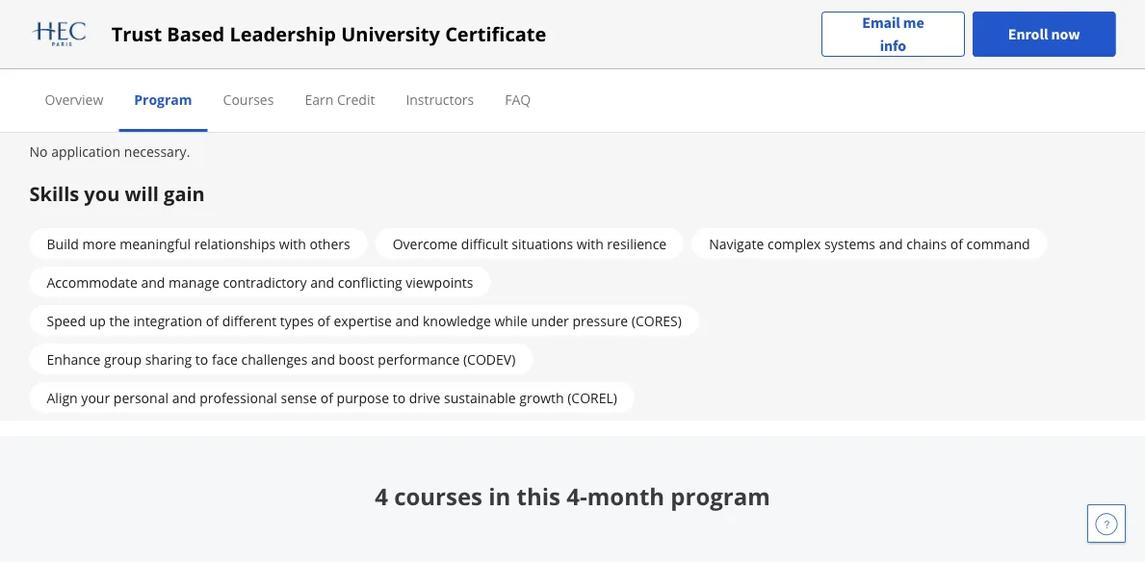 Task type: describe. For each thing, give the bounding box(es) containing it.
align
[[47, 389, 78, 407]]

minimum)
[[547, 100, 612, 118]]

sharing
[[145, 350, 192, 368]]

under
[[531, 312, 569, 330]]

instructors
[[406, 90, 474, 108]]

navigate complex systems and chains of command
[[709, 235, 1030, 253]]

1 for from the left
[[799, 34, 817, 52]]

2 or from the left
[[995, 34, 1008, 52]]

business
[[595, 34, 650, 52]]

now
[[1051, 25, 1080, 44]]

and down the others
[[310, 273, 334, 291]]

sense
[[281, 389, 317, 407]]

program
[[671, 481, 770, 512]]

4
[[375, 481, 388, 512]]

2 an from the left
[[821, 34, 837, 52]]

1 horizontal spatial to
[[393, 389, 406, 407]]

english.
[[255, 100, 304, 118]]

program link
[[134, 90, 192, 108]]

of right chains
[[950, 235, 963, 253]]

professional inside you should have an undergraduate education or a professional interest in innovation and business development, whether for an entrepreneurial venture or for launching new projects within your current organization.
[[348, 34, 426, 52]]

email
[[862, 13, 900, 32]]

should
[[57, 34, 100, 52]]

overview
[[45, 90, 103, 108]]

courses
[[394, 481, 483, 512]]

c1
[[496, 100, 512, 118]]

skills
[[29, 180, 79, 207]]

and down sharing
[[172, 389, 196, 407]]

1 vertical spatial professional
[[200, 389, 277, 407]]

boost
[[339, 350, 374, 368]]

accommodate and manage contradictory and conflicting viewpoints
[[47, 273, 473, 291]]

courses
[[223, 90, 274, 108]]

navigate
[[709, 235, 764, 253]]

0 vertical spatial this
[[788, 100, 811, 118]]

types
[[280, 312, 314, 330]]

complex
[[768, 235, 821, 253]]

trust based leadership university certificate
[[111, 21, 546, 47]]

viewpoints
[[406, 273, 473, 291]]

accommodate
[[47, 273, 138, 291]]

purpose
[[337, 389, 389, 407]]

enhance group sharing to face challenges and boost performance (codev)
[[47, 350, 516, 368]]

build
[[47, 235, 79, 253]]

courses link
[[223, 90, 274, 108]]

language
[[56, 100, 113, 118]]

development,
[[653, 34, 740, 52]]

manage
[[169, 273, 219, 291]]

venture
[[943, 34, 991, 52]]

level
[[515, 100, 544, 118]]

drive
[[409, 389, 441, 407]]

your inside you should have an undergraduate education or a professional interest in innovation and business development, whether for an entrepreneurial venture or for launching new projects within your current organization.
[[155, 57, 184, 76]]

month
[[587, 481, 665, 512]]

2 for from the left
[[1012, 34, 1030, 52]]

program.
[[815, 100, 873, 118]]

education
[[254, 34, 317, 52]]

expertise
[[334, 312, 392, 330]]

2 horizontal spatial to
[[702, 100, 715, 118]]

overview link
[[45, 90, 103, 108]]

earn credit
[[305, 90, 375, 108]]

projects
[[59, 57, 110, 76]]

challenges
[[241, 350, 308, 368]]

mandatory
[[629, 100, 699, 118]]

organization.
[[237, 57, 320, 76]]

in right courses
[[489, 481, 511, 512]]

in inside you should have an undergraduate education or a professional interest in innovation and business development, whether for an entrepreneurial venture or for launching new projects within your current organization.
[[481, 34, 493, 52]]

trust
[[111, 21, 162, 47]]

1 is from the left
[[204, 100, 214, 118]]

overcome
[[393, 235, 458, 253]]

faq link
[[505, 90, 531, 108]]

4-
[[567, 481, 587, 512]]

earn credit link
[[305, 90, 375, 108]]

2 is from the left
[[616, 100, 626, 118]]

growth
[[519, 389, 564, 407]]

up
[[89, 312, 106, 330]]

build more meaningful relationships with others
[[47, 235, 350, 253]]

interest
[[430, 34, 478, 52]]

within
[[113, 57, 152, 76]]

difficult
[[461, 235, 508, 253]]

certificate
[[445, 21, 546, 47]]

of right the types
[[317, 312, 330, 330]]

no
[[29, 142, 48, 160]]

of left different at the left bottom
[[206, 312, 219, 330]]

group
[[104, 350, 142, 368]]

relationships
[[194, 235, 276, 253]]



Task type: vqa. For each thing, say whether or not it's contained in the screenshot.
INNOVATION
yes



Task type: locate. For each thing, give the bounding box(es) containing it.
english
[[409, 100, 453, 118]]

with left the others
[[279, 235, 306, 253]]

and
[[567, 34, 591, 52], [879, 235, 903, 253], [141, 273, 165, 291], [310, 273, 334, 291], [395, 312, 419, 330], [311, 350, 335, 368], [172, 389, 196, 407]]

based
[[167, 21, 225, 47]]

succeed
[[718, 100, 769, 118]]

enroll now button
[[973, 12, 1116, 57]]

resilience
[[607, 235, 667, 253]]

1 an from the left
[[137, 34, 153, 52]]

chains
[[907, 235, 947, 253]]

0 horizontal spatial professional
[[200, 389, 277, 407]]

and left chains
[[879, 235, 903, 253]]

conflicting
[[338, 273, 402, 291]]

knowledge
[[423, 312, 491, 330]]

hec paris image
[[29, 19, 88, 50]]

email me info button
[[822, 11, 965, 57]]

0 horizontal spatial for
[[799, 34, 817, 52]]

100%
[[218, 100, 252, 118]]

while
[[495, 312, 528, 330]]

the language of instruction is 100% english. thus, fluency in english (cefr c1 level minimum) is mandatory to succeed in this program.
[[29, 100, 873, 118]]

necessary.
[[124, 142, 190, 160]]

this left 4-
[[517, 481, 561, 512]]

whether
[[743, 34, 796, 52]]

program
[[134, 90, 192, 108]]

1 with from the left
[[279, 235, 306, 253]]

email me info
[[862, 13, 924, 55]]

of right sense
[[321, 389, 333, 407]]

your up program link on the top left of page
[[155, 57, 184, 76]]

0 horizontal spatial to
[[195, 350, 208, 368]]

to left succeed on the right
[[702, 100, 715, 118]]

with left resilience at the top of the page
[[577, 235, 604, 253]]

have
[[103, 34, 133, 52]]

an
[[137, 34, 153, 52], [821, 34, 837, 52]]

for right whether
[[799, 34, 817, 52]]

innovation
[[497, 34, 564, 52]]

this
[[788, 100, 811, 118], [517, 481, 561, 512]]

performance
[[378, 350, 460, 368]]

me
[[903, 13, 924, 32]]

1 horizontal spatial with
[[577, 235, 604, 253]]

help center image
[[1095, 512, 1118, 536]]

of right language
[[117, 100, 130, 118]]

certificate menu element
[[29, 69, 1116, 132]]

2 vertical spatial to
[[393, 389, 406, 407]]

or left a
[[320, 34, 334, 52]]

integration
[[133, 312, 202, 330]]

situations
[[512, 235, 573, 253]]

an up within
[[137, 34, 153, 52]]

or right venture at top
[[995, 34, 1008, 52]]

professional right a
[[348, 34, 426, 52]]

will
[[125, 180, 159, 207]]

0 vertical spatial your
[[155, 57, 184, 76]]

leadership
[[230, 21, 336, 47]]

instruction
[[133, 100, 201, 118]]

in right the interest
[[481, 34, 493, 52]]

skills you will gain
[[29, 180, 205, 207]]

sustainable
[[444, 389, 516, 407]]

gain
[[164, 180, 205, 207]]

align your personal and professional sense of purpose to drive sustainable growth (corel)
[[47, 389, 617, 407]]

0 horizontal spatial with
[[279, 235, 306, 253]]

0 horizontal spatial this
[[517, 481, 561, 512]]

current
[[188, 57, 234, 76]]

systems
[[825, 235, 876, 253]]

to left drive
[[393, 389, 406, 407]]

application
[[51, 142, 121, 160]]

a
[[337, 34, 345, 52]]

to
[[702, 100, 715, 118], [195, 350, 208, 368], [393, 389, 406, 407]]

the
[[109, 312, 130, 330]]

1 horizontal spatial is
[[616, 100, 626, 118]]

and left business
[[567, 34, 591, 52]]

launching
[[1034, 34, 1095, 52]]

new
[[29, 57, 56, 76]]

speed
[[47, 312, 86, 330]]

1 or from the left
[[320, 34, 334, 52]]

fluency
[[345, 100, 390, 118]]

enhance
[[47, 350, 101, 368]]

this left program.
[[788, 100, 811, 118]]

enroll now
[[1008, 25, 1080, 44]]

0 horizontal spatial or
[[320, 34, 334, 52]]

0 horizontal spatial your
[[81, 389, 110, 407]]

pressure
[[573, 312, 628, 330]]

for left the launching
[[1012, 34, 1030, 52]]

enroll
[[1008, 25, 1048, 44]]

1 vertical spatial your
[[81, 389, 110, 407]]

0 horizontal spatial is
[[204, 100, 214, 118]]

is left 100%
[[204, 100, 214, 118]]

2 with from the left
[[577, 235, 604, 253]]

professional
[[348, 34, 426, 52], [200, 389, 277, 407]]

0 vertical spatial professional
[[348, 34, 426, 52]]

for
[[799, 34, 817, 52], [1012, 34, 1030, 52]]

professional down face at the bottom left
[[200, 389, 277, 407]]

an right whether
[[821, 34, 837, 52]]

different
[[222, 312, 277, 330]]

1 vertical spatial this
[[517, 481, 561, 512]]

speed up the integration of different types of expertise and knowledge while under pressure (cores)
[[47, 312, 682, 330]]

your right the align
[[81, 389, 110, 407]]

overcome difficult situations with resilience
[[393, 235, 667, 253]]

1 vertical spatial to
[[195, 350, 208, 368]]

contradictory
[[223, 273, 307, 291]]

undergraduate
[[156, 34, 251, 52]]

no application necessary.
[[29, 142, 190, 160]]

(corel)
[[568, 389, 617, 407]]

earn
[[305, 90, 334, 108]]

or
[[320, 34, 334, 52], [995, 34, 1008, 52]]

the
[[29, 100, 53, 118]]

and down meaningful
[[141, 273, 165, 291]]

info
[[880, 36, 906, 55]]

0 vertical spatial to
[[702, 100, 715, 118]]

1 horizontal spatial an
[[821, 34, 837, 52]]

entrepreneurial
[[840, 34, 939, 52]]

1 horizontal spatial for
[[1012, 34, 1030, 52]]

0 horizontal spatial an
[[137, 34, 153, 52]]

and up performance
[[395, 312, 419, 330]]

and inside you should have an undergraduate education or a professional interest in innovation and business development, whether for an entrepreneurial venture or for launching new projects within your current organization.
[[567, 34, 591, 52]]

(cefr
[[457, 100, 492, 118]]

1 horizontal spatial professional
[[348, 34, 426, 52]]

you
[[29, 34, 53, 52]]

you should have an undergraduate education or a professional interest in innovation and business development, whether for an entrepreneurial venture or for launching new projects within your current organization.
[[29, 34, 1095, 76]]

1 horizontal spatial your
[[155, 57, 184, 76]]

you
[[84, 180, 120, 207]]

to left face at the bottom left
[[195, 350, 208, 368]]

1 horizontal spatial this
[[788, 100, 811, 118]]

in right succeed on the right
[[773, 100, 785, 118]]

your
[[155, 57, 184, 76], [81, 389, 110, 407]]

in left 'english' at the top left of page
[[393, 100, 405, 118]]

of
[[117, 100, 130, 118], [950, 235, 963, 253], [206, 312, 219, 330], [317, 312, 330, 330], [321, 389, 333, 407]]

is right minimum)
[[616, 100, 626, 118]]

(codev)
[[463, 350, 516, 368]]

1 horizontal spatial or
[[995, 34, 1008, 52]]

face
[[212, 350, 238, 368]]

and left boost
[[311, 350, 335, 368]]



